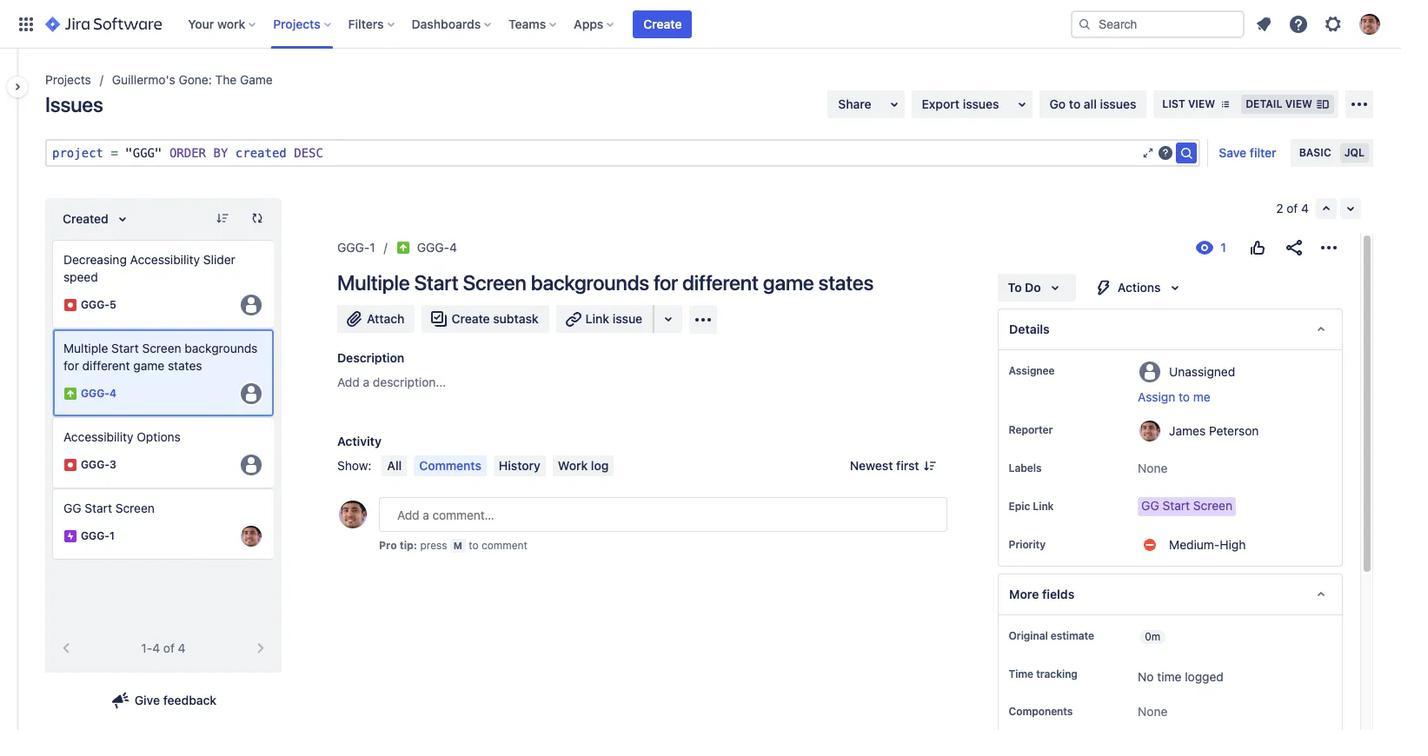 Task type: locate. For each thing, give the bounding box(es) containing it.
description
[[337, 350, 405, 365]]

0 vertical spatial to
[[1070, 97, 1081, 111]]

dashboards
[[412, 16, 481, 31]]

multiple start screen backgrounds for different game states inside improvement element
[[63, 341, 258, 373]]

4 right '2'
[[1302, 201, 1310, 216]]

bug element
[[52, 240, 275, 329], [52, 417, 275, 489]]

1 horizontal spatial projects
[[273, 16, 321, 31]]

to inside button
[[1179, 390, 1191, 404]]

bug element containing accessibility options
[[52, 417, 275, 489]]

1 vertical spatial 1
[[110, 530, 115, 543]]

game inside improvement element
[[133, 358, 165, 373]]

give feedback
[[135, 693, 217, 708]]

gg start screen link
[[1138, 497, 1237, 517]]

by
[[213, 146, 228, 160]]

1 left ggg-4 link
[[370, 240, 375, 255]]

0 vertical spatial game
[[763, 270, 814, 295]]

ggg- right 'epic' icon
[[81, 530, 110, 543]]

create inside create subtask button
[[452, 311, 490, 326]]

gg
[[1142, 498, 1160, 513], [63, 501, 81, 516]]

history button
[[494, 456, 546, 477]]

view right the "list"
[[1189, 97, 1216, 110]]

link issue
[[586, 311, 643, 326]]

1 horizontal spatial link
[[1033, 500, 1054, 513]]

start up medium-
[[1163, 498, 1191, 513]]

1 vertical spatial ggg-1
[[81, 530, 115, 543]]

create
[[644, 16, 682, 31], [452, 311, 490, 326]]

game
[[763, 270, 814, 295], [133, 358, 165, 373]]

1 horizontal spatial to
[[1070, 97, 1081, 111]]

created
[[235, 146, 287, 160]]

copy link to issue image
[[454, 240, 468, 254]]

search image
[[1177, 143, 1198, 163]]

screen down 3
[[115, 501, 155, 516]]

start inside "epic" 'element'
[[85, 501, 112, 516]]

link inside button
[[586, 311, 610, 326]]

issues
[[963, 97, 1000, 111], [1101, 97, 1137, 111]]

different up add app image
[[683, 270, 759, 295]]

epic image
[[63, 530, 77, 544]]

2 none from the top
[[1138, 705, 1168, 719]]

issue
[[613, 311, 643, 326]]

import and bulk change issues image
[[1350, 94, 1371, 115]]

link left issue
[[586, 311, 610, 326]]

0 horizontal spatial backgrounds
[[185, 341, 258, 356]]

comments
[[419, 458, 482, 473]]

0 horizontal spatial projects
[[45, 72, 91, 87]]

m
[[454, 540, 463, 551]]

description...
[[373, 375, 446, 390]]

pro
[[379, 539, 397, 552]]

1 vertical spatial accessibility
[[63, 430, 133, 444]]

create inside create button
[[644, 16, 682, 31]]

add
[[337, 375, 360, 390]]

1 horizontal spatial ggg-1
[[337, 240, 375, 255]]

medium-high
[[1170, 537, 1247, 552]]

1 right 'epic' icon
[[110, 530, 115, 543]]

1 horizontal spatial 1
[[370, 240, 375, 255]]

sidebar navigation image
[[0, 70, 38, 104]]

create right 'apps' popup button
[[644, 16, 682, 31]]

ggg-
[[337, 240, 370, 255], [417, 240, 450, 255], [81, 299, 110, 312], [81, 387, 110, 400], [81, 459, 110, 472], [81, 530, 110, 543]]

for inside improvement element
[[63, 358, 79, 373]]

0 horizontal spatial gg
[[63, 501, 81, 516]]

1 vertical spatial ggg-4
[[81, 387, 117, 400]]

create for create
[[644, 16, 682, 31]]

to left all
[[1070, 97, 1081, 111]]

projects up issues
[[45, 72, 91, 87]]

to left me
[[1179, 390, 1191, 404]]

projects for projects "popup button"
[[273, 16, 321, 31]]

1 horizontal spatial gg start screen
[[1142, 498, 1233, 513]]

your profile and settings image
[[1360, 13, 1381, 34]]

0 horizontal spatial multiple start screen backgrounds for different game states
[[63, 341, 258, 373]]

0 horizontal spatial of
[[163, 641, 175, 656]]

=
[[111, 146, 118, 160]]

1 vertical spatial different
[[82, 358, 130, 373]]

different down 5
[[82, 358, 130, 373]]

0 horizontal spatial ggg-1
[[81, 530, 115, 543]]

of
[[1287, 201, 1299, 216], [163, 641, 175, 656]]

to do button
[[998, 274, 1076, 302]]

ggg- up the attach button at the top left of the page
[[337, 240, 370, 255]]

0 horizontal spatial different
[[82, 358, 130, 373]]

improvement image up accessibility options
[[63, 387, 77, 401]]

menu bar
[[379, 456, 618, 477]]

subtask
[[493, 311, 539, 326]]

screen down decreasing accessibility slider speed
[[142, 341, 181, 356]]

your work
[[188, 16, 245, 31]]

bug element containing decreasing accessibility slider speed
[[52, 240, 275, 329]]

ggg- up accessibility options
[[81, 387, 110, 400]]

no time logged
[[1138, 670, 1224, 684]]

1 horizontal spatial multiple
[[337, 270, 410, 295]]

1 horizontal spatial different
[[683, 270, 759, 295]]

1 horizontal spatial for
[[654, 270, 678, 295]]

newest
[[850, 458, 893, 473]]

for
[[654, 270, 678, 295], [63, 358, 79, 373]]

gg start screen down 3
[[63, 501, 155, 516]]

0 vertical spatial link
[[586, 311, 610, 326]]

ggg-4 up accessibility options
[[81, 387, 117, 400]]

share image
[[1284, 237, 1305, 258]]

export issues
[[922, 97, 1000, 111]]

gg start screen up medium-
[[1142, 498, 1233, 513]]

settings image
[[1324, 13, 1344, 34]]

2 view from the left
[[1286, 97, 1313, 110]]

work log
[[558, 458, 609, 473]]

0 vertical spatial ggg-1
[[337, 240, 375, 255]]

0 horizontal spatial ggg-4
[[81, 387, 117, 400]]

details element
[[998, 309, 1344, 350]]

jira software image
[[45, 13, 162, 34], [45, 13, 162, 34]]

1 vertical spatial for
[[63, 358, 79, 373]]

0 vertical spatial ggg-4
[[417, 240, 457, 255]]

ggg-1 link
[[337, 237, 375, 258]]

1 horizontal spatial of
[[1287, 201, 1299, 216]]

4 up create subtask button
[[450, 240, 457, 255]]

2 bug element from the top
[[52, 417, 275, 489]]

1 none from the top
[[1138, 461, 1168, 476]]

1 vertical spatial multiple start screen backgrounds for different game states
[[63, 341, 258, 373]]

comments button
[[414, 456, 487, 477]]

0 vertical spatial projects
[[273, 16, 321, 31]]

0 vertical spatial none
[[1138, 461, 1168, 476]]

0 horizontal spatial view
[[1189, 97, 1216, 110]]

1 vertical spatial link
[[1033, 500, 1054, 513]]

primary element
[[10, 0, 1071, 48]]

filters button
[[343, 10, 401, 38]]

start down 5
[[111, 341, 139, 356]]

2 issues from the left
[[1101, 97, 1137, 111]]

0 vertical spatial create
[[644, 16, 682, 31]]

0 vertical spatial multiple start screen backgrounds for different game states
[[337, 270, 874, 295]]

view right detail
[[1286, 97, 1313, 110]]

4 up give
[[152, 641, 160, 656]]

screen up medium-high
[[1194, 498, 1233, 513]]

1 inside "epic" 'element'
[[110, 530, 115, 543]]

create subtask button
[[422, 305, 549, 333]]

appswitcher icon image
[[16, 13, 37, 34]]

0 horizontal spatial gg start screen
[[63, 501, 155, 516]]

all button
[[382, 456, 407, 477]]

1 vertical spatial game
[[133, 358, 165, 373]]

medium-
[[1170, 537, 1220, 552]]

of right 1-
[[163, 641, 175, 656]]

decreasing
[[63, 252, 127, 267]]

1 horizontal spatial view
[[1286, 97, 1313, 110]]

0 horizontal spatial game
[[133, 358, 165, 373]]

go to all issues
[[1050, 97, 1137, 111]]

link right the "epic"
[[1033, 500, 1054, 513]]

Add a comment… field
[[379, 497, 948, 532]]

1 vertical spatial to
[[1179, 390, 1191, 404]]

none for james
[[1138, 461, 1168, 476]]

share
[[839, 97, 872, 111]]

JQL query field
[[47, 141, 1142, 165]]

jql
[[1345, 146, 1365, 159]]

1 horizontal spatial game
[[763, 270, 814, 295]]

0 vertical spatial for
[[654, 270, 678, 295]]

activity
[[337, 434, 382, 449]]

1 vertical spatial none
[[1138, 705, 1168, 719]]

1 view from the left
[[1189, 97, 1216, 110]]

0 vertical spatial different
[[683, 270, 759, 295]]

ggg- inside improvement element
[[81, 387, 110, 400]]

1 vertical spatial improvement image
[[63, 387, 77, 401]]

profile image of james peterson image
[[339, 501, 367, 529]]

0 horizontal spatial link
[[586, 311, 610, 326]]

5
[[110, 299, 116, 312]]

ggg-1
[[337, 240, 375, 255], [81, 530, 115, 543]]

your
[[188, 16, 214, 31]]

projects inside "popup button"
[[273, 16, 321, 31]]

1 vertical spatial backgrounds
[[185, 341, 258, 356]]

2 horizontal spatial to
[[1179, 390, 1191, 404]]

screen up create subtask
[[463, 270, 527, 295]]

epic
[[1009, 500, 1031, 513]]

ggg- inside "epic" 'element'
[[81, 530, 110, 543]]

ggg-1 right 'epic' icon
[[81, 530, 115, 543]]

open export issues dropdown image
[[1012, 94, 1033, 115]]

improvement image
[[396, 241, 410, 255], [63, 387, 77, 401]]

ggg-1 up the attach button at the top left of the page
[[337, 240, 375, 255]]

none down 'no'
[[1138, 705, 1168, 719]]

for down bug icon
[[63, 358, 79, 373]]

improvement element
[[52, 329, 275, 417]]

1 vertical spatial create
[[452, 311, 490, 326]]

projects right work
[[273, 16, 321, 31]]

0 horizontal spatial multiple
[[63, 341, 108, 356]]

multiple down ggg-5
[[63, 341, 108, 356]]

bug image
[[63, 458, 77, 472]]

ggg-4 right ggg-1 link
[[417, 240, 457, 255]]

1
[[370, 240, 375, 255], [110, 530, 115, 543]]

1 vertical spatial bug element
[[52, 417, 275, 489]]

1 horizontal spatial create
[[644, 16, 682, 31]]

banner containing your work
[[0, 0, 1402, 49]]

0 horizontal spatial create
[[452, 311, 490, 326]]

0 vertical spatial multiple
[[337, 270, 410, 295]]

1 vertical spatial projects
[[45, 72, 91, 87]]

original
[[1009, 630, 1049, 643]]

slider
[[203, 252, 236, 267]]

1 issues from the left
[[963, 97, 1000, 111]]

logged
[[1185, 670, 1224, 684]]

0 horizontal spatial for
[[63, 358, 79, 373]]

0 vertical spatial of
[[1287, 201, 1299, 216]]

banner
[[0, 0, 1402, 49]]

0 vertical spatial states
[[819, 270, 874, 295]]

unassigned
[[1170, 364, 1236, 379]]

improvement image left ggg-4 link
[[396, 241, 410, 255]]

teams
[[509, 16, 546, 31]]

of right '2'
[[1287, 201, 1299, 216]]

multiple start screen backgrounds for different game states down 5
[[63, 341, 258, 373]]

0 vertical spatial bug element
[[52, 240, 275, 329]]

issues right export
[[963, 97, 1000, 111]]

0 horizontal spatial states
[[168, 358, 202, 373]]

detail view
[[1246, 97, 1313, 110]]

different inside improvement element
[[82, 358, 130, 373]]

to
[[1070, 97, 1081, 111], [1179, 390, 1191, 404], [469, 539, 479, 552]]

guillermo's
[[112, 72, 175, 87]]

0 horizontal spatial issues
[[963, 97, 1000, 111]]

assign
[[1138, 390, 1176, 404]]

detail
[[1246, 97, 1283, 110]]

list box
[[52, 240, 275, 560]]

newest first
[[850, 458, 920, 473]]

view
[[1189, 97, 1216, 110], [1286, 97, 1313, 110]]

ggg- right bug image
[[81, 459, 110, 472]]

none
[[1138, 461, 1168, 476], [1138, 705, 1168, 719]]

ggg- for multiple start screen backgrounds for different game states
[[81, 387, 110, 400]]

0 vertical spatial backgrounds
[[531, 270, 650, 295]]

1 vertical spatial multiple
[[63, 341, 108, 356]]

1 horizontal spatial issues
[[1101, 97, 1137, 111]]

multiple start screen backgrounds for different game states up link issue button
[[337, 270, 874, 295]]

for up link web pages and more 'image'
[[654, 270, 678, 295]]

4 up accessibility options
[[110, 387, 117, 400]]

start down "ggg-3"
[[85, 501, 112, 516]]

syntax help image
[[1160, 146, 1173, 160]]

0 vertical spatial accessibility
[[130, 252, 200, 267]]

1 horizontal spatial improvement image
[[396, 241, 410, 255]]

0 vertical spatial improvement image
[[396, 241, 410, 255]]

2
[[1277, 201, 1284, 216]]

2 vertical spatial to
[[469, 539, 479, 552]]

refresh image
[[250, 211, 264, 225]]

multiple up the attach button at the top left of the page
[[337, 270, 410, 295]]

issues right all
[[1101, 97, 1137, 111]]

options
[[137, 430, 181, 444]]

search image
[[1078, 17, 1092, 31]]

to right m
[[469, 539, 479, 552]]

none up gg start screen link
[[1138, 461, 1168, 476]]

accessibility up "ggg-3"
[[63, 430, 133, 444]]

newest first button
[[840, 456, 948, 477]]

project = "ggg" order by created desc
[[52, 146, 323, 160]]

screen inside improvement element
[[142, 341, 181, 356]]

1 horizontal spatial states
[[819, 270, 874, 295]]

multiple inside improvement element
[[63, 341, 108, 356]]

issues inside button
[[963, 97, 1000, 111]]

menu bar containing all
[[379, 456, 618, 477]]

history
[[499, 458, 541, 473]]

james peterson image
[[241, 526, 262, 547]]

save filter button
[[1209, 139, 1288, 167]]

open share dialog image
[[884, 94, 905, 115]]

screen
[[463, 270, 527, 295], [142, 341, 181, 356], [1194, 498, 1233, 513], [115, 501, 155, 516]]

gg start screen inside "epic" 'element'
[[63, 501, 155, 516]]

notifications image
[[1254, 13, 1275, 34]]

1 bug element from the top
[[52, 240, 275, 329]]

create left subtask
[[452, 311, 490, 326]]

ggg-4 link
[[417, 237, 457, 258]]

1 vertical spatial states
[[168, 358, 202, 373]]

comment
[[482, 539, 528, 552]]

attach
[[367, 311, 405, 326]]

help image
[[1289, 13, 1310, 34]]

0 horizontal spatial 1
[[110, 530, 115, 543]]

ggg- right bug icon
[[81, 299, 110, 312]]

accessibility left the slider on the top of the page
[[130, 252, 200, 267]]

0 vertical spatial 1
[[370, 240, 375, 255]]

assignee
[[1009, 364, 1055, 377]]



Task type: vqa. For each thing, say whether or not it's contained in the screenshot.
Star Weary Wear Fashion (WWF) 'icon'
no



Task type: describe. For each thing, give the bounding box(es) containing it.
1-
[[141, 641, 152, 656]]

screen inside "epic" 'element'
[[115, 501, 155, 516]]

james peterson
[[1170, 423, 1260, 438]]

decreasing accessibility slider speed
[[63, 252, 236, 284]]

go
[[1050, 97, 1066, 111]]

speed
[[63, 270, 98, 284]]

actions
[[1118, 280, 1161, 295]]

work
[[217, 16, 245, 31]]

projects for projects link
[[45, 72, 91, 87]]

ggg- for decreasing accessibility slider speed
[[81, 299, 110, 312]]

projects link
[[45, 70, 91, 90]]

editor image
[[1142, 146, 1156, 160]]

list box containing decreasing accessibility slider speed
[[52, 240, 275, 560]]

priority
[[1009, 538, 1046, 551]]

do
[[1025, 280, 1042, 295]]

details
[[1009, 322, 1050, 337]]

components
[[1009, 706, 1073, 719]]

high
[[1220, 537, 1247, 552]]

time
[[1009, 668, 1034, 681]]

start down ggg-4 link
[[414, 270, 459, 295]]

the
[[215, 72, 237, 87]]

4 right 1-
[[178, 641, 186, 656]]

3
[[110, 459, 116, 472]]

more fields
[[1009, 587, 1075, 602]]

share button
[[828, 90, 905, 118]]

"ggg"
[[125, 146, 162, 160]]

created
[[63, 211, 109, 226]]

gg inside "epic" 'element'
[[63, 501, 81, 516]]

1 horizontal spatial multiple start screen backgrounds for different game states
[[337, 270, 874, 295]]

james
[[1170, 423, 1206, 438]]

bug image
[[63, 298, 77, 312]]

basic
[[1300, 146, 1332, 159]]

start inside gg start screen link
[[1163, 498, 1191, 513]]

dashboards button
[[407, 10, 498, 38]]

create for create subtask
[[452, 311, 490, 326]]

show:
[[337, 458, 372, 473]]

newest first image
[[923, 459, 937, 473]]

give
[[135, 693, 160, 708]]

list
[[1163, 97, 1186, 110]]

1 horizontal spatial backgrounds
[[531, 270, 650, 295]]

assign to me
[[1138, 390, 1211, 404]]

ggg- for gg start screen
[[81, 530, 110, 543]]

to for go
[[1070, 97, 1081, 111]]

projects button
[[268, 10, 338, 38]]

states inside improvement element
[[168, 358, 202, 373]]

original estimate
[[1009, 630, 1095, 643]]

ggg-5
[[81, 299, 116, 312]]

accessibility inside decreasing accessibility slider speed
[[130, 252, 200, 267]]

none for no
[[1138, 705, 1168, 719]]

link web pages and more image
[[658, 309, 679, 330]]

more fields element
[[998, 574, 1344, 616]]

1 horizontal spatial ggg-4
[[417, 240, 457, 255]]

backgrounds inside improvement element
[[185, 341, 258, 356]]

1 horizontal spatial gg
[[1142, 498, 1160, 513]]

log
[[591, 458, 609, 473]]

a
[[363, 375, 370, 390]]

export
[[922, 97, 960, 111]]

labels
[[1009, 462, 1042, 475]]

feedback
[[163, 693, 217, 708]]

first
[[897, 458, 920, 473]]

more
[[1009, 587, 1039, 602]]

view for detail view
[[1286, 97, 1313, 110]]

estimate
[[1051, 630, 1095, 643]]

game
[[240, 72, 273, 87]]

0m
[[1145, 630, 1161, 644]]

export issues button
[[912, 90, 1033, 118]]

time
[[1158, 670, 1182, 684]]

2 of 4
[[1277, 201, 1310, 216]]

components pin to top. only you can see pinned fields. image
[[1077, 706, 1091, 719]]

sort descending image
[[216, 211, 230, 225]]

gone:
[[179, 72, 212, 87]]

reporter pin to top. only you can see pinned fields. image
[[1057, 424, 1071, 437]]

tip:
[[400, 539, 417, 552]]

priority pin to top. only you can see pinned fields. image
[[1050, 538, 1064, 552]]

ggg-3
[[81, 459, 116, 472]]

reporter
[[1009, 424, 1054, 437]]

apps
[[574, 16, 604, 31]]

0 horizontal spatial improvement image
[[63, 387, 77, 401]]

all
[[1084, 97, 1097, 111]]

link issue button
[[556, 305, 655, 333]]

project
[[52, 146, 103, 160]]

press
[[420, 539, 447, 552]]

actions image
[[1319, 237, 1340, 258]]

ggg- left copy link to issue "image"
[[417, 240, 450, 255]]

ggg-1 inside "epic" 'element'
[[81, 530, 115, 543]]

attach button
[[337, 305, 415, 333]]

guillermo's gone: the game link
[[112, 70, 273, 90]]

to for assign
[[1179, 390, 1191, 404]]

create subtask
[[452, 311, 539, 326]]

save
[[1220, 145, 1247, 160]]

start inside improvement element
[[111, 341, 139, 356]]

ggg- for accessibility options
[[81, 459, 110, 472]]

order
[[169, 146, 206, 160]]

add app image
[[693, 309, 714, 330]]

time tracking
[[1009, 668, 1078, 681]]

order by image
[[112, 209, 133, 230]]

vote options: no one has voted for this issue yet. image
[[1248, 237, 1269, 258]]

epic link
[[1009, 500, 1054, 513]]

pro tip: press m to comment
[[379, 539, 528, 552]]

teams button
[[504, 10, 564, 38]]

Search field
[[1071, 10, 1245, 38]]

ggg-4 inside improvement element
[[81, 387, 117, 400]]

filters
[[348, 16, 384, 31]]

1-4 of 4
[[141, 641, 186, 656]]

actions button
[[1083, 274, 1196, 302]]

4 inside improvement element
[[110, 387, 117, 400]]

list view
[[1163, 97, 1216, 110]]

your work button
[[183, 10, 263, 38]]

1 vertical spatial of
[[163, 641, 175, 656]]

view for list view
[[1189, 97, 1216, 110]]

work log button
[[553, 456, 614, 477]]

add a description...
[[337, 375, 446, 390]]

apps button
[[569, 10, 621, 38]]

desc
[[294, 146, 323, 160]]

go to all issues link
[[1040, 90, 1147, 118]]

0 horizontal spatial to
[[469, 539, 479, 552]]

accessibility options
[[63, 430, 181, 444]]

original estimate pin to top. only you can see pinned fields. image
[[1098, 630, 1112, 644]]

epic element
[[52, 489, 275, 560]]



